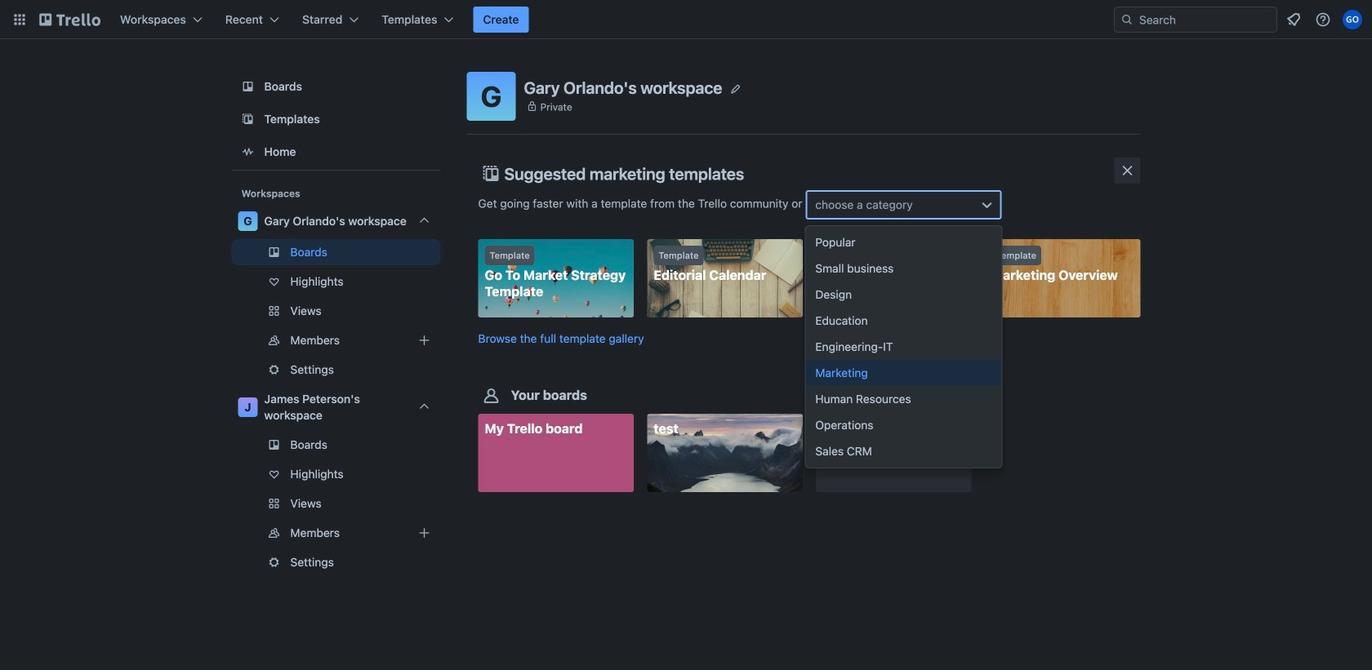 Task type: locate. For each thing, give the bounding box(es) containing it.
gary orlando (garyorlando) image
[[1343, 10, 1363, 29]]

board image
[[238, 77, 258, 96]]

back to home image
[[39, 7, 101, 33]]

add image
[[415, 524, 434, 543]]

open information menu image
[[1316, 11, 1332, 28]]

template board image
[[238, 110, 258, 129]]



Task type: vqa. For each thing, say whether or not it's contained in the screenshot.
template board image
yes



Task type: describe. For each thing, give the bounding box(es) containing it.
add image
[[415, 331, 434, 351]]

0 notifications image
[[1285, 10, 1304, 29]]

Search field
[[1134, 7, 1277, 32]]

search image
[[1121, 13, 1134, 26]]

home image
[[238, 142, 258, 162]]

primary element
[[0, 0, 1373, 39]]



